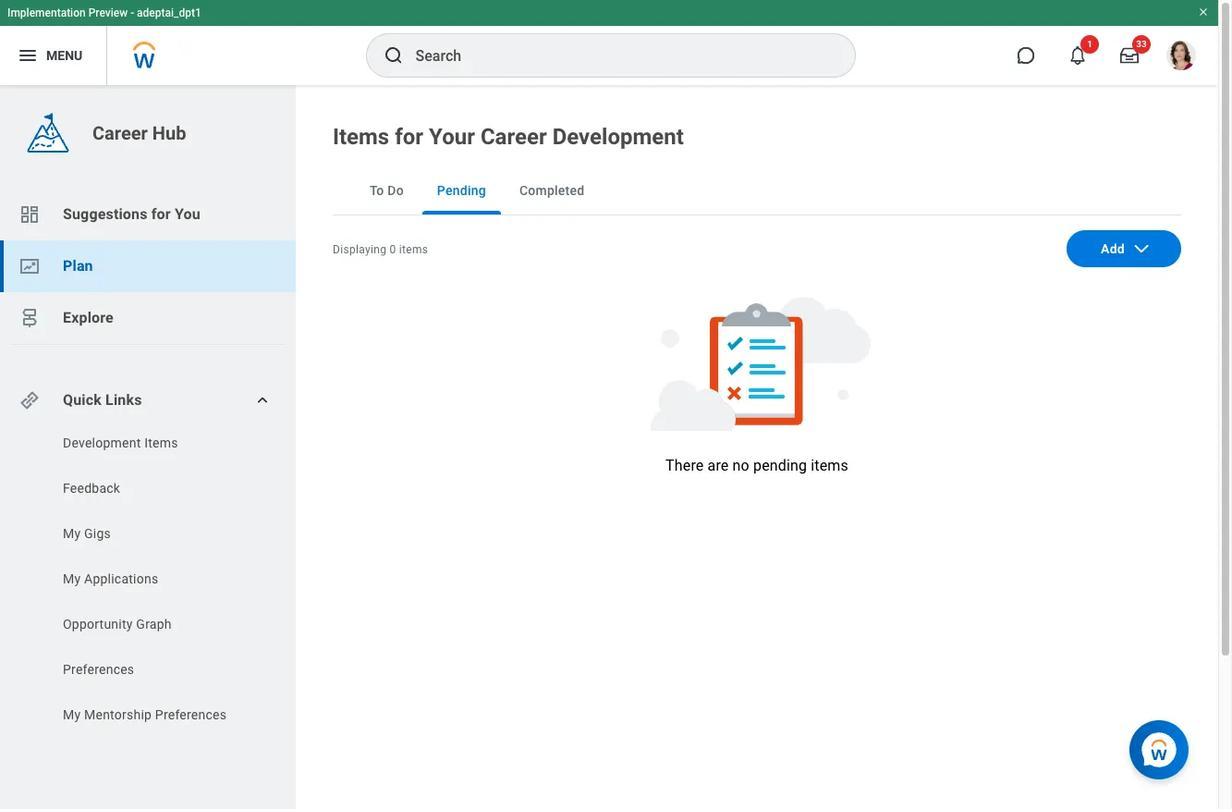 Task type: describe. For each thing, give the bounding box(es) containing it.
development items link
[[61, 434, 251, 452]]

preview
[[88, 6, 128, 19]]

tab list containing to do
[[333, 166, 1182, 215]]

quick links element
[[18, 382, 281, 419]]

chevron up small image
[[253, 391, 272, 410]]

1 horizontal spatial development
[[553, 124, 684, 150]]

my gigs
[[63, 526, 111, 541]]

opportunity graph
[[63, 617, 172, 632]]

timeline milestone image
[[18, 307, 41, 329]]

1 vertical spatial preferences
[[155, 707, 227, 722]]

pending
[[754, 457, 807, 474]]

Search Workday  search field
[[416, 35, 817, 76]]

0 horizontal spatial development
[[63, 436, 141, 450]]

do
[[388, 183, 404, 198]]

my applications
[[63, 572, 159, 586]]

implementation
[[7, 6, 86, 19]]

0 horizontal spatial career
[[92, 122, 148, 144]]

notifications large image
[[1069, 46, 1088, 65]]

plan link
[[0, 240, 296, 292]]

hub
[[152, 122, 186, 144]]

opportunity graph link
[[61, 615, 251, 634]]

applications
[[84, 572, 159, 586]]

items inside list
[[144, 436, 178, 450]]

list containing development items
[[0, 434, 296, 729]]

my mentorship preferences link
[[61, 706, 251, 724]]

to
[[370, 183, 384, 198]]

0 vertical spatial items
[[333, 124, 390, 150]]

displaying
[[333, 243, 387, 256]]

suggestions for you link
[[0, 189, 296, 240]]

0 vertical spatial items
[[399, 243, 429, 256]]

suggestions for you
[[63, 205, 201, 223]]

1
[[1088, 39, 1093, 49]]

gigs
[[84, 526, 111, 541]]

-
[[131, 6, 134, 19]]

to do
[[370, 183, 404, 198]]

add button
[[1067, 230, 1182, 267]]

completed
[[520, 183, 585, 198]]

feedback link
[[61, 479, 251, 498]]

1 horizontal spatial items
[[811, 457, 849, 474]]

adeptai_dpt1
[[137, 6, 201, 19]]

are
[[708, 457, 729, 474]]

list containing suggestions for you
[[0, 189, 296, 344]]



Task type: vqa. For each thing, say whether or not it's contained in the screenshot.
My for My Applications
yes



Task type: locate. For each thing, give the bounding box(es) containing it.
for
[[395, 124, 424, 150], [151, 205, 171, 223]]

2 my from the top
[[63, 572, 81, 586]]

onboarding home image
[[18, 255, 41, 277]]

preferences down opportunity
[[63, 662, 134, 677]]

1 my from the top
[[63, 526, 81, 541]]

1 vertical spatial development
[[63, 436, 141, 450]]

for inside suggestions for you "link"
[[151, 205, 171, 223]]

1 horizontal spatial items
[[333, 124, 390, 150]]

mentorship
[[84, 707, 152, 722]]

add
[[1101, 241, 1125, 256]]

my down my gigs
[[63, 572, 81, 586]]

2 vertical spatial my
[[63, 707, 81, 722]]

1 vertical spatial for
[[151, 205, 171, 223]]

0 vertical spatial for
[[395, 124, 424, 150]]

1 vertical spatial items
[[144, 436, 178, 450]]

0 horizontal spatial items
[[144, 436, 178, 450]]

implementation preview -   adeptai_dpt1
[[7, 6, 201, 19]]

my for my mentorship preferences
[[63, 707, 81, 722]]

you
[[175, 205, 201, 223]]

0 vertical spatial my
[[63, 526, 81, 541]]

3 my from the top
[[63, 707, 81, 722]]

explore
[[63, 309, 114, 326]]

no
[[733, 457, 750, 474]]

there are no pending items
[[666, 457, 849, 474]]

chevron down image
[[1133, 240, 1151, 258]]

menu
[[46, 48, 83, 63]]

for for you
[[151, 205, 171, 223]]

my
[[63, 526, 81, 541], [63, 572, 81, 586], [63, 707, 81, 722]]

graph
[[136, 617, 172, 632]]

link image
[[18, 389, 41, 412]]

items up the "to" on the top of page
[[333, 124, 390, 150]]

close environment banner image
[[1199, 6, 1210, 18]]

1 button
[[1058, 35, 1100, 76]]

menu button
[[0, 26, 107, 85]]

links
[[105, 391, 142, 409]]

0 horizontal spatial items
[[399, 243, 429, 256]]

1 vertical spatial list
[[0, 434, 296, 729]]

my gigs link
[[61, 524, 251, 543]]

0
[[390, 243, 396, 256]]

items
[[333, 124, 390, 150], [144, 436, 178, 450]]

there
[[666, 457, 704, 474]]

for left the your
[[395, 124, 424, 150]]

1 list from the top
[[0, 189, 296, 344]]

items right 0
[[399, 243, 429, 256]]

career hub
[[92, 122, 186, 144]]

displaying 0 items
[[333, 243, 429, 256]]

0 horizontal spatial for
[[151, 205, 171, 223]]

development items
[[63, 436, 178, 450]]

your
[[429, 124, 475, 150]]

1 horizontal spatial preferences
[[155, 707, 227, 722]]

2 list from the top
[[0, 434, 296, 729]]

my mentorship preferences
[[63, 707, 227, 722]]

dashboard image
[[18, 203, 41, 226]]

career left hub
[[92, 122, 148, 144]]

completed button
[[505, 166, 600, 215]]

for for your
[[395, 124, 424, 150]]

development down search workday search box
[[553, 124, 684, 150]]

inbox large image
[[1121, 46, 1139, 65]]

career
[[92, 122, 148, 144], [481, 124, 547, 150]]

preferences link
[[61, 660, 251, 679]]

my applications link
[[61, 570, 251, 588]]

profile logan mcneil image
[[1167, 41, 1197, 74]]

1 horizontal spatial career
[[481, 124, 547, 150]]

quick
[[63, 391, 102, 409]]

my left the mentorship
[[63, 707, 81, 722]]

plan
[[63, 257, 93, 275]]

items
[[399, 243, 429, 256], [811, 457, 849, 474]]

preferences down preferences link
[[155, 707, 227, 722]]

0 horizontal spatial preferences
[[63, 662, 134, 677]]

33
[[1137, 39, 1147, 49]]

explore link
[[0, 292, 296, 344]]

0 vertical spatial preferences
[[63, 662, 134, 677]]

1 horizontal spatial for
[[395, 124, 424, 150]]

for left you
[[151, 205, 171, 223]]

0 vertical spatial development
[[553, 124, 684, 150]]

items for your career development
[[333, 124, 684, 150]]

preferences
[[63, 662, 134, 677], [155, 707, 227, 722]]

my for my gigs
[[63, 526, 81, 541]]

items down quick links element on the left of page
[[144, 436, 178, 450]]

justify image
[[17, 44, 39, 67]]

tab list
[[333, 166, 1182, 215]]

menu banner
[[0, 0, 1219, 85]]

items right pending
[[811, 457, 849, 474]]

search image
[[382, 44, 405, 67]]

my for my applications
[[63, 572, 81, 586]]

1 vertical spatial items
[[811, 457, 849, 474]]

to do button
[[355, 166, 419, 215]]

1 vertical spatial my
[[63, 572, 81, 586]]

development down quick links
[[63, 436, 141, 450]]

feedback
[[63, 481, 120, 496]]

suggestions
[[63, 205, 148, 223]]

opportunity
[[63, 617, 133, 632]]

33 button
[[1110, 35, 1151, 76]]

pending button
[[423, 166, 501, 215]]

0 vertical spatial list
[[0, 189, 296, 344]]

pending
[[437, 183, 486, 198]]

career right the your
[[481, 124, 547, 150]]

my left gigs
[[63, 526, 81, 541]]

quick links
[[63, 391, 142, 409]]

development
[[553, 124, 684, 150], [63, 436, 141, 450]]

list
[[0, 189, 296, 344], [0, 434, 296, 729]]



